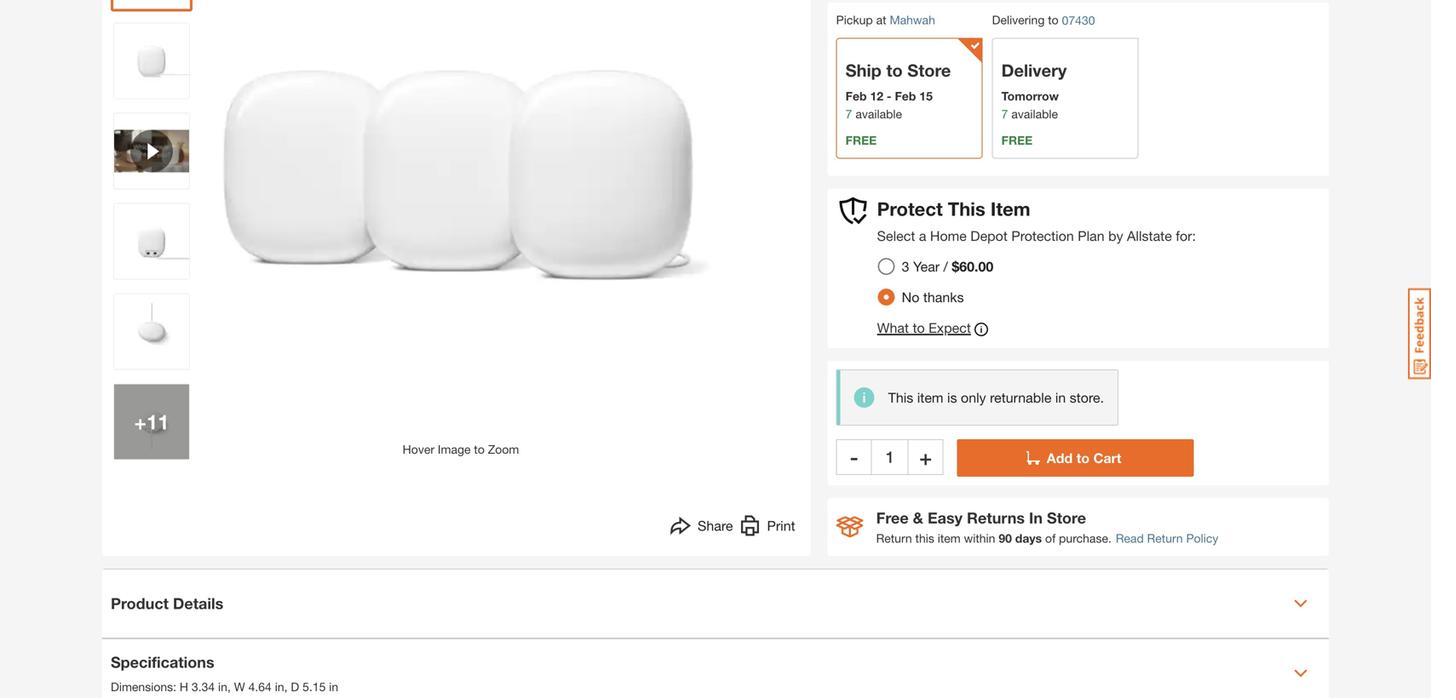 Task type: vqa. For each thing, say whether or not it's contained in the screenshot.
15 on the right
yes



Task type: describe. For each thing, give the bounding box(es) containing it.
store.
[[1070, 390, 1104, 406]]

hover image to zoom button
[[205, 0, 717, 459]]

image
[[438, 443, 471, 457]]

this inside protect this item select a home depot protection plan by allstate for:
[[948, 198, 986, 220]]

to for delivering
[[1048, 13, 1059, 27]]

snow google smart routers ga03690 us 1d.4 image
[[114, 385, 189, 460]]

snow google smart routers ga03690 us e1.1 image
[[114, 23, 189, 98]]

hover image to zoom
[[403, 443, 519, 457]]

returns
[[967, 509, 1025, 527]]

only
[[961, 390, 987, 406]]

w
[[234, 680, 245, 694]]

15
[[920, 89, 933, 103]]

ship to store feb 12 - feb 15 7 available
[[846, 60, 951, 121]]

product
[[111, 595, 169, 613]]

easy
[[928, 509, 963, 527]]

3.34
[[192, 680, 215, 694]]

to left the zoom
[[474, 443, 485, 457]]

protect this item select a home depot protection plan by allstate for:
[[877, 198, 1196, 244]]

no thanks
[[902, 289, 964, 305]]

store inside ship to store feb 12 - feb 15 7 available
[[908, 60, 951, 80]]

to for add
[[1077, 450, 1090, 466]]

6315996524112 image
[[114, 114, 189, 189]]

$60.00
[[952, 258, 994, 275]]

2 feb from the left
[[895, 89, 916, 103]]

is
[[948, 390, 957, 406]]

free for to
[[846, 133, 877, 147]]

mahwah button
[[890, 13, 936, 27]]

this item is only returnable in store.
[[889, 390, 1104, 406]]

home
[[930, 228, 967, 244]]

- button
[[837, 440, 872, 475]]

returnable
[[990, 390, 1052, 406]]

protection
[[1012, 228, 1074, 244]]

caret image inside product details button
[[1294, 597, 1308, 611]]

+ button
[[908, 440, 944, 475]]

90
[[999, 532, 1012, 546]]

snow google smart routers ga03690 us 64.0 image
[[114, 0, 189, 8]]

share button
[[671, 516, 733, 541]]

2 return from the left
[[1148, 532, 1183, 546]]

h
[[180, 680, 188, 694]]

cart
[[1094, 450, 1122, 466]]

within
[[964, 532, 996, 546]]

in left d
[[275, 680, 284, 694]]

- inside button
[[850, 445, 858, 469]]

delivery
[[1002, 60, 1067, 80]]

specifications dimensions: h 3.34 in , w 4.64 in , d 5.15 in
[[111, 653, 338, 694]]

7 inside ship to store feb 12 - feb 15 7 available
[[846, 107, 853, 121]]

item
[[991, 198, 1031, 220]]

purchase.
[[1059, 532, 1112, 546]]

select
[[877, 228, 916, 244]]

thanks
[[924, 289, 964, 305]]

11
[[146, 410, 169, 434]]

07430
[[1062, 13, 1095, 27]]

tomorrow
[[1002, 89, 1059, 103]]

year
[[914, 258, 940, 275]]

/
[[944, 258, 948, 275]]

in left w
[[218, 680, 227, 694]]

available inside ship to store feb 12 - feb 15 7 available
[[856, 107, 902, 121]]

protect
[[877, 198, 943, 220]]

+ 11
[[134, 410, 169, 434]]

this inside alert
[[889, 390, 914, 406]]

product details
[[111, 595, 224, 613]]

zoom
[[488, 443, 519, 457]]

3 year / $60.00
[[902, 258, 994, 275]]

print button
[[740, 516, 796, 541]]

pickup at mahwah
[[837, 13, 936, 27]]

days
[[1016, 532, 1042, 546]]



Task type: locate. For each thing, give the bounding box(es) containing it.
to left 07430
[[1048, 13, 1059, 27]]

0 horizontal spatial available
[[856, 107, 902, 121]]

free down 12
[[846, 133, 877, 147]]

feb left 15
[[895, 89, 916, 103]]

2 free from the left
[[1002, 133, 1033, 147]]

to right what
[[913, 320, 925, 336]]

this left is
[[889, 390, 914, 406]]

0 horizontal spatial feb
[[846, 89, 867, 103]]

delivering to 07430
[[992, 13, 1095, 27]]

this
[[948, 198, 986, 220], [889, 390, 914, 406]]

7 inside delivery tomorrow 7 available
[[1002, 107, 1008, 121]]

None field
[[872, 440, 908, 475]]

add to cart button
[[958, 440, 1194, 477]]

1 horizontal spatial +
[[920, 445, 932, 469]]

- right 12
[[887, 89, 892, 103]]

0 vertical spatial this
[[948, 198, 986, 220]]

what
[[877, 320, 909, 336]]

1 vertical spatial item
[[938, 532, 961, 546]]

item down easy
[[938, 532, 961, 546]]

2 , from the left
[[284, 680, 288, 694]]

feedback link image
[[1409, 288, 1432, 380]]

delivering
[[992, 13, 1045, 27]]

, left d
[[284, 680, 288, 694]]

return down free in the right of the page
[[877, 532, 912, 546]]

1 horizontal spatial free
[[1002, 133, 1033, 147]]

add to cart
[[1047, 450, 1122, 466]]

allstate
[[1127, 228, 1172, 244]]

policy
[[1187, 532, 1219, 546]]

icon image
[[837, 517, 864, 538]]

to inside delivering to 07430
[[1048, 13, 1059, 27]]

d
[[291, 680, 299, 694]]

mahwah
[[890, 13, 936, 27]]

1 horizontal spatial this
[[948, 198, 986, 220]]

caret image
[[1294, 597, 1308, 611], [1294, 667, 1308, 681]]

0 vertical spatial +
[[134, 410, 146, 434]]

what to expect
[[877, 320, 971, 336]]

for:
[[1176, 228, 1196, 244]]

a
[[919, 228, 927, 244]]

details
[[173, 595, 224, 613]]

, left w
[[227, 680, 231, 694]]

free down tomorrow on the top right of the page
[[1002, 133, 1033, 147]]

item
[[918, 390, 944, 406], [938, 532, 961, 546]]

print
[[767, 518, 796, 534]]

item inside free & easy returns in store return this item within 90 days of purchase. read return policy
[[938, 532, 961, 546]]

7 down the ship
[[846, 107, 853, 121]]

1 horizontal spatial return
[[1148, 532, 1183, 546]]

0 horizontal spatial store
[[908, 60, 951, 80]]

depot
[[971, 228, 1008, 244]]

1 vertical spatial this
[[889, 390, 914, 406]]

item inside alert
[[918, 390, 944, 406]]

1 free from the left
[[846, 133, 877, 147]]

feb
[[846, 89, 867, 103], [895, 89, 916, 103]]

12
[[870, 89, 884, 103]]

4.64
[[248, 680, 272, 694]]

1 vertical spatial -
[[850, 445, 858, 469]]

by
[[1109, 228, 1124, 244]]

1 horizontal spatial feb
[[895, 89, 916, 103]]

+ for +
[[920, 445, 932, 469]]

read
[[1116, 532, 1144, 546]]

7 down tomorrow on the top right of the page
[[1002, 107, 1008, 121]]

0 horizontal spatial 7
[[846, 107, 853, 121]]

in right 5.15
[[329, 680, 338, 694]]

store up of
[[1047, 509, 1087, 527]]

available down 12
[[856, 107, 902, 121]]

to for ship
[[887, 60, 903, 80]]

7
[[846, 107, 853, 121], [1002, 107, 1008, 121]]

to right add
[[1077, 450, 1090, 466]]

product details button
[[102, 570, 1329, 638]]

dimensions:
[[111, 680, 176, 694]]

option group
[[871, 251, 1007, 313]]

snow google smart routers ga03690 us a0.3 image
[[114, 294, 189, 369]]

expect
[[929, 320, 971, 336]]

plan
[[1078, 228, 1105, 244]]

return right read
[[1148, 532, 1183, 546]]

0 horizontal spatial free
[[846, 133, 877, 147]]

this up home
[[948, 198, 986, 220]]

0 horizontal spatial +
[[134, 410, 146, 434]]

1 caret image from the top
[[1294, 597, 1308, 611]]

1 feb from the left
[[846, 89, 867, 103]]

to
[[1048, 13, 1059, 27], [887, 60, 903, 80], [913, 320, 925, 336], [474, 443, 485, 457], [1077, 450, 1090, 466]]

1 horizontal spatial ,
[[284, 680, 288, 694]]

store inside free & easy returns in store return this item within 90 days of purchase. read return policy
[[1047, 509, 1087, 527]]

store up 15
[[908, 60, 951, 80]]

available down tomorrow on the top right of the page
[[1012, 107, 1058, 121]]

&
[[913, 509, 924, 527]]

return
[[877, 532, 912, 546], [1148, 532, 1183, 546]]

hover
[[403, 443, 435, 457]]

1 vertical spatial +
[[920, 445, 932, 469]]

this
[[916, 532, 935, 546]]

item left is
[[918, 390, 944, 406]]

store
[[908, 60, 951, 80], [1047, 509, 1087, 527]]

1 7 from the left
[[846, 107, 853, 121]]

free for tomorrow
[[1002, 133, 1033, 147]]

pickup
[[837, 13, 873, 27]]

-
[[887, 89, 892, 103], [850, 445, 858, 469]]

feb left 12
[[846, 89, 867, 103]]

2 7 from the left
[[1002, 107, 1008, 121]]

5.15
[[303, 680, 326, 694]]

1 available from the left
[[856, 107, 902, 121]]

what to expect button
[[877, 319, 988, 340]]

,
[[227, 680, 231, 694], [284, 680, 288, 694]]

07430 link
[[1062, 11, 1095, 29]]

free
[[877, 509, 909, 527]]

share
[[698, 518, 733, 534]]

+
[[134, 410, 146, 434], [920, 445, 932, 469]]

free & easy returns in store return this item within 90 days of purchase. read return policy
[[877, 509, 1219, 546]]

to right the ship
[[887, 60, 903, 80]]

+ for + 11
[[134, 410, 146, 434]]

add
[[1047, 450, 1073, 466]]

1 horizontal spatial store
[[1047, 509, 1087, 527]]

1 horizontal spatial available
[[1012, 107, 1058, 121]]

0 horizontal spatial this
[[889, 390, 914, 406]]

in
[[1056, 390, 1066, 406], [218, 680, 227, 694], [275, 680, 284, 694], [329, 680, 338, 694]]

to inside ship to store feb 12 - feb 15 7 available
[[887, 60, 903, 80]]

no
[[902, 289, 920, 305]]

in left the store.
[[1056, 390, 1066, 406]]

ship
[[846, 60, 882, 80]]

1 , from the left
[[227, 680, 231, 694]]

1 horizontal spatial 7
[[1002, 107, 1008, 121]]

1 vertical spatial caret image
[[1294, 667, 1308, 681]]

available inside delivery tomorrow 7 available
[[1012, 107, 1058, 121]]

free
[[846, 133, 877, 147], [1002, 133, 1033, 147]]

available
[[856, 107, 902, 121], [1012, 107, 1058, 121]]

in inside alert
[[1056, 390, 1066, 406]]

2 available from the left
[[1012, 107, 1058, 121]]

0 vertical spatial caret image
[[1294, 597, 1308, 611]]

- up icon
[[850, 445, 858, 469]]

read return policy link
[[1116, 530, 1219, 548]]

to for what
[[913, 320, 925, 336]]

in
[[1029, 509, 1043, 527]]

at
[[877, 13, 887, 27]]

1 vertical spatial store
[[1047, 509, 1087, 527]]

0 vertical spatial -
[[887, 89, 892, 103]]

of
[[1046, 532, 1056, 546]]

0 horizontal spatial ,
[[227, 680, 231, 694]]

this item is only returnable in store. alert
[[837, 370, 1119, 426]]

snow google smart routers ga03690 us 40.2 image
[[114, 204, 189, 279]]

0 vertical spatial store
[[908, 60, 951, 80]]

1 horizontal spatial -
[[887, 89, 892, 103]]

2 caret image from the top
[[1294, 667, 1308, 681]]

delivery tomorrow 7 available
[[1002, 60, 1067, 121]]

0 horizontal spatial return
[[877, 532, 912, 546]]

0 horizontal spatial -
[[850, 445, 858, 469]]

specifications
[[111, 653, 214, 672]]

0 vertical spatial item
[[918, 390, 944, 406]]

3
[[902, 258, 910, 275]]

+ inside button
[[920, 445, 932, 469]]

1 return from the left
[[877, 532, 912, 546]]

option group containing 3 year /
[[871, 251, 1007, 313]]

- inside ship to store feb 12 - feb 15 7 available
[[887, 89, 892, 103]]



